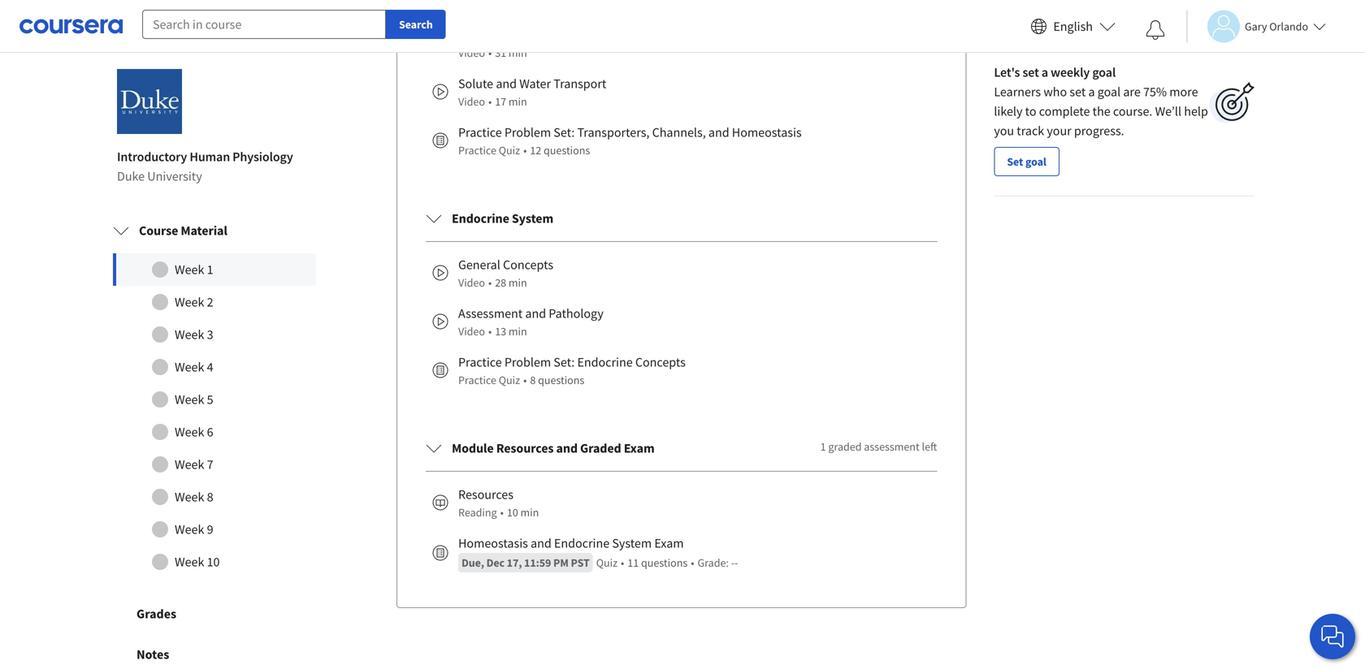 Task type: describe. For each thing, give the bounding box(es) containing it.
28
[[495, 276, 506, 290]]

grade:
[[698, 556, 729, 571]]

transport
[[554, 76, 606, 92]]

5
[[207, 392, 213, 408]]

are
[[1123, 84, 1141, 100]]

gary
[[1245, 19, 1267, 34]]

goal for weekly
[[1092, 64, 1116, 81]]

material
[[181, 223, 227, 239]]

resources inside the resources reading • 10 min
[[458, 487, 513, 503]]

week 4 link
[[113, 351, 316, 384]]

reading
[[458, 505, 497, 520]]

week for week 4
[[175, 359, 204, 375]]

1 graded assessment left
[[820, 440, 937, 454]]

week 6 link
[[113, 416, 316, 449]]

complete
[[1039, 103, 1090, 120]]

week 1
[[175, 262, 213, 278]]

and for •
[[496, 76, 517, 92]]

due,
[[462, 556, 484, 571]]

assessment and pathology video • 13 min
[[458, 306, 604, 339]]

problem for water
[[504, 124, 551, 141]]

and for concepts
[[525, 306, 546, 322]]

11:59
[[524, 556, 551, 571]]

min inside solute and water transport video • 17 min
[[509, 94, 527, 109]]

solute
[[458, 76, 493, 92]]

week 7 link
[[113, 449, 316, 481]]

week for week 6
[[175, 424, 204, 440]]

transporters,
[[577, 124, 650, 141]]

course material button
[[100, 208, 329, 254]]

concepts inside practice problem set: endocrine concepts practice quiz • 8 questions
[[635, 354, 686, 371]]

1 vertical spatial 8
[[207, 489, 213, 505]]

physiology
[[233, 149, 293, 165]]

10 inside the resources reading • 10 min
[[507, 505, 518, 520]]

questions inside homeostasis and endocrine system exam due, dec 17, 11:59 pm pst quiz • 11 questions • grade: --
[[641, 556, 688, 571]]

module resources and graded exam
[[452, 440, 655, 457]]

set goal button
[[994, 147, 1059, 176]]

13
[[495, 324, 506, 339]]

week 7
[[175, 457, 213, 473]]

video inside general concepts video • 28 min
[[458, 276, 485, 290]]

min inside general concepts video • 28 min
[[509, 276, 527, 290]]

2
[[207, 294, 213, 310]]

week 3
[[175, 327, 213, 343]]

week 6
[[175, 424, 213, 440]]

orlando
[[1269, 19, 1308, 34]]

english
[[1053, 18, 1093, 35]]

min right 31
[[509, 46, 527, 60]]

week 4
[[175, 359, 213, 375]]

pathology
[[549, 306, 604, 322]]

let's set a weekly goal
[[994, 64, 1116, 81]]

• inside general concepts video • 28 min
[[488, 276, 492, 290]]

week for week 7
[[175, 457, 204, 473]]

• inside practice problem set: endocrine concepts practice quiz • 8 questions
[[523, 373, 527, 388]]

english button
[[1024, 0, 1122, 53]]

video • 31 min
[[458, 46, 527, 60]]

75%
[[1143, 84, 1167, 100]]

week 5
[[175, 392, 213, 408]]

system inside homeostasis and endocrine system exam due, dec 17, 11:59 pm pst quiz • 11 questions • grade: --
[[612, 536, 652, 552]]

more
[[1169, 84, 1198, 100]]

grades link
[[98, 594, 332, 635]]

1 vertical spatial 1
[[820, 440, 826, 454]]

week 3 link
[[113, 319, 316, 351]]

show notifications image
[[1146, 20, 1165, 40]]

module
[[452, 440, 494, 457]]

Search in course text field
[[142, 10, 386, 39]]

notes
[[137, 647, 169, 663]]

resources reading • 10 min
[[458, 487, 539, 520]]

week 10 link
[[113, 546, 316, 579]]

quiz inside practice problem set: transporters, channels, and homeostasis practice quiz • 12 questions
[[499, 143, 520, 158]]

assessment
[[458, 306, 523, 322]]

endocrine inside homeostasis and endocrine system exam due, dec 17, 11:59 pm pst quiz • 11 questions • grade: --
[[554, 536, 610, 552]]

learners
[[994, 84, 1041, 100]]

and for reading
[[531, 536, 552, 552]]

water
[[519, 76, 551, 92]]

search
[[399, 17, 433, 32]]

weekly
[[1051, 64, 1090, 81]]

0 vertical spatial resources
[[496, 440, 554, 457]]

week 2 link
[[113, 286, 316, 319]]

7
[[207, 457, 213, 473]]

week 8
[[175, 489, 213, 505]]

4
[[207, 359, 213, 375]]

general concepts video • 28 min
[[458, 257, 553, 290]]

duke university image
[[117, 69, 182, 134]]

3 practice from the top
[[458, 354, 502, 371]]

gary orlando button
[[1186, 10, 1326, 43]]

gary orlando
[[1245, 19, 1308, 34]]

1 video from the top
[[458, 46, 485, 60]]

course
[[139, 223, 178, 239]]

week for week 2
[[175, 294, 204, 310]]

and left graded
[[556, 440, 578, 457]]

graded
[[828, 440, 862, 454]]

channels,
[[652, 124, 706, 141]]

8 inside practice problem set: endocrine concepts practice quiz • 8 questions
[[530, 373, 536, 388]]

31
[[495, 46, 506, 60]]

2 practice from the top
[[458, 143, 496, 158]]

9
[[207, 522, 213, 538]]

pm
[[553, 556, 569, 571]]

chat with us image
[[1320, 624, 1346, 650]]

track
[[1017, 123, 1044, 139]]

6
[[207, 424, 213, 440]]

endocrine inside practice problem set: endocrine concepts practice quiz • 8 questions
[[577, 354, 633, 371]]



Task type: locate. For each thing, give the bounding box(es) containing it.
week inside week 9 link
[[175, 522, 204, 538]]

and left pathology
[[525, 306, 546, 322]]

1 vertical spatial goal
[[1098, 84, 1121, 100]]

graded
[[580, 440, 621, 457]]

1 vertical spatial endocrine
[[577, 354, 633, 371]]

1 week from the top
[[175, 262, 204, 278]]

0 horizontal spatial set
[[1023, 64, 1039, 81]]

a up who
[[1042, 64, 1048, 81]]

video down solute
[[458, 94, 485, 109]]

concepts inside general concepts video • 28 min
[[503, 257, 553, 273]]

1 up 2
[[207, 262, 213, 278]]

week up week 9
[[175, 489, 204, 505]]

17,
[[507, 556, 522, 571]]

1 - from the left
[[731, 556, 735, 571]]

week inside week 6 link
[[175, 424, 204, 440]]

• inside solute and water transport video • 17 min
[[488, 94, 492, 109]]

goal right set
[[1025, 154, 1046, 169]]

human
[[190, 149, 230, 165]]

week left 2
[[175, 294, 204, 310]]

1 left graded at right
[[820, 440, 826, 454]]

0 vertical spatial 1
[[207, 262, 213, 278]]

• inside assessment and pathology video • 13 min
[[488, 324, 492, 339]]

week for week 5
[[175, 392, 204, 408]]

problem inside practice problem set: endocrine concepts practice quiz • 8 questions
[[504, 354, 551, 371]]

1 vertical spatial set:
[[554, 354, 575, 371]]

set: for transporters,
[[554, 124, 575, 141]]

• left "11"
[[621, 556, 624, 571]]

week 8 link
[[113, 481, 316, 514]]

progress.
[[1074, 123, 1124, 139]]

min inside assessment and pathology video • 13 min
[[509, 324, 527, 339]]

learners who set a goal are 75% more likely to complete the course. we'll help you track your progress.
[[994, 84, 1208, 139]]

goal up the
[[1098, 84, 1121, 100]]

goal right weekly
[[1092, 64, 1116, 81]]

questions
[[544, 143, 590, 158], [538, 373, 584, 388], [641, 556, 688, 571]]

the
[[1093, 103, 1111, 120]]

week 2
[[175, 294, 213, 310]]

week 1 link
[[113, 254, 316, 286]]

homeostasis inside practice problem set: transporters, channels, and homeostasis practice quiz • 12 questions
[[732, 124, 802, 141]]

and inside assessment and pathology video • 13 min
[[525, 306, 546, 322]]

2 - from the left
[[735, 556, 738, 571]]

system inside dropdown button
[[512, 211, 553, 227]]

questions down assessment and pathology video • 13 min
[[538, 373, 584, 388]]

exam inside homeostasis and endocrine system exam due, dec 17, 11:59 pm pst quiz • 11 questions • grade: --
[[654, 536, 684, 552]]

• inside the resources reading • 10 min
[[500, 505, 504, 520]]

problem for pathology
[[504, 354, 551, 371]]

0 vertical spatial system
[[512, 211, 553, 227]]

quiz
[[499, 143, 520, 158], [499, 373, 520, 388], [596, 556, 618, 571]]

endocrine inside endocrine system dropdown button
[[452, 211, 509, 227]]

set inside the learners who set a goal are 75% more likely to complete the course. we'll help you track your progress.
[[1070, 84, 1086, 100]]

week left 6
[[175, 424, 204, 440]]

problem down assessment and pathology video • 13 min
[[504, 354, 551, 371]]

9 week from the top
[[175, 522, 204, 538]]

a
[[1042, 64, 1048, 81], [1088, 84, 1095, 100]]

2 vertical spatial goal
[[1025, 154, 1046, 169]]

endocrine system button
[[413, 196, 950, 241]]

quiz inside practice problem set: endocrine concepts practice quiz • 8 questions
[[499, 373, 520, 388]]

1 vertical spatial resources
[[458, 487, 513, 503]]

solute and water transport video • 17 min
[[458, 76, 606, 109]]

set: inside practice problem set: transporters, channels, and homeostasis practice quiz • 12 questions
[[554, 124, 575, 141]]

10 right reading
[[507, 505, 518, 520]]

week 9 link
[[113, 514, 316, 546]]

1 horizontal spatial system
[[612, 536, 652, 552]]

0 vertical spatial set
[[1023, 64, 1039, 81]]

video down general at the top of page
[[458, 276, 485, 290]]

min up 11:59
[[520, 505, 539, 520]]

week inside week 1 "link"
[[175, 262, 204, 278]]

duke
[[117, 168, 145, 185]]

introductory human physiology duke university
[[117, 149, 293, 185]]

week up week 2
[[175, 262, 204, 278]]

week left 9
[[175, 522, 204, 538]]

and right channels,
[[708, 124, 729, 141]]

2 set: from the top
[[554, 354, 575, 371]]

and inside solute and water transport video • 17 min
[[496, 76, 517, 92]]

goal for a
[[1098, 84, 1121, 100]]

let's
[[994, 64, 1020, 81]]

0 vertical spatial goal
[[1092, 64, 1116, 81]]

questions right "11"
[[641, 556, 688, 571]]

2 week from the top
[[175, 294, 204, 310]]

and up 17
[[496, 76, 517, 92]]

1 set: from the top
[[554, 124, 575, 141]]

quiz inside homeostasis and endocrine system exam due, dec 17, 11:59 pm pst quiz • 11 questions • grade: --
[[596, 556, 618, 571]]

set
[[1007, 154, 1023, 169]]

0 horizontal spatial 8
[[207, 489, 213, 505]]

0 vertical spatial a
[[1042, 64, 1048, 81]]

1 horizontal spatial a
[[1088, 84, 1095, 100]]

help center image
[[1323, 627, 1342, 647]]

and up 11:59
[[531, 536, 552, 552]]

we'll
[[1155, 103, 1182, 120]]

questions right 12
[[544, 143, 590, 158]]

week
[[175, 262, 204, 278], [175, 294, 204, 310], [175, 327, 204, 343], [175, 359, 204, 375], [175, 392, 204, 408], [175, 424, 204, 440], [175, 457, 204, 473], [175, 489, 204, 505], [175, 522, 204, 538], [175, 554, 204, 571]]

a up the
[[1088, 84, 1095, 100]]

and
[[496, 76, 517, 92], [708, 124, 729, 141], [525, 306, 546, 322], [556, 440, 578, 457], [531, 536, 552, 552]]

week for week 9
[[175, 522, 204, 538]]

set: for endocrine
[[554, 354, 575, 371]]

1 horizontal spatial set
[[1070, 84, 1086, 100]]

0 vertical spatial exam
[[624, 440, 655, 457]]

university
[[147, 168, 202, 185]]

week for week 3
[[175, 327, 204, 343]]

1 problem from the top
[[504, 124, 551, 141]]

video inside solute and water transport video • 17 min
[[458, 94, 485, 109]]

• left 17
[[488, 94, 492, 109]]

you
[[994, 123, 1014, 139]]

week 9
[[175, 522, 213, 538]]

2 problem from the top
[[504, 354, 551, 371]]

concepts
[[503, 257, 553, 273], [635, 354, 686, 371]]

week inside week 7 link
[[175, 457, 204, 473]]

week inside week 8 link
[[175, 489, 204, 505]]

1 vertical spatial homeostasis
[[458, 536, 528, 552]]

questions inside practice problem set: endocrine concepts practice quiz • 8 questions
[[538, 373, 584, 388]]

endocrine down pathology
[[577, 354, 633, 371]]

0 vertical spatial concepts
[[503, 257, 553, 273]]

12
[[530, 143, 541, 158]]

8 down assessment and pathology video • 13 min
[[530, 373, 536, 388]]

quiz left "11"
[[596, 556, 618, 571]]

1 inside "link"
[[207, 262, 213, 278]]

search button
[[386, 10, 446, 39]]

set: down pathology
[[554, 354, 575, 371]]

exam for system
[[654, 536, 684, 552]]

0 horizontal spatial concepts
[[503, 257, 553, 273]]

min inside the resources reading • 10 min
[[520, 505, 539, 520]]

8 week from the top
[[175, 489, 204, 505]]

8 down 7
[[207, 489, 213, 505]]

video inside assessment and pathology video • 13 min
[[458, 324, 485, 339]]

4 week from the top
[[175, 359, 204, 375]]

homeostasis
[[732, 124, 802, 141], [458, 536, 528, 552]]

likely
[[994, 103, 1023, 120]]

10 down week 9 link
[[207, 554, 220, 571]]

6 week from the top
[[175, 424, 204, 440]]

exam for graded
[[624, 440, 655, 457]]

week for week 10
[[175, 554, 204, 571]]

introductory
[[117, 149, 187, 165]]

7 week from the top
[[175, 457, 204, 473]]

course material
[[139, 223, 227, 239]]

practice problem set: endocrine concepts practice quiz • 8 questions
[[458, 354, 686, 388]]

endocrine up the pst
[[554, 536, 610, 552]]

0 vertical spatial homeostasis
[[732, 124, 802, 141]]

video down assessment
[[458, 324, 485, 339]]

min right the 28
[[509, 276, 527, 290]]

0 vertical spatial 8
[[530, 373, 536, 388]]

min
[[509, 46, 527, 60], [509, 94, 527, 109], [509, 276, 527, 290], [509, 324, 527, 339], [520, 505, 539, 520]]

0 vertical spatial problem
[[504, 124, 551, 141]]

week down week 9
[[175, 554, 204, 571]]

0 vertical spatial 10
[[507, 505, 518, 520]]

4 video from the top
[[458, 324, 485, 339]]

homeostasis inside homeostasis and endocrine system exam due, dec 17, 11:59 pm pst quiz • 11 questions • grade: --
[[458, 536, 528, 552]]

• left 13
[[488, 324, 492, 339]]

set
[[1023, 64, 1039, 81], [1070, 84, 1086, 100]]

goal inside set goal button
[[1025, 154, 1046, 169]]

set: inside practice problem set: endocrine concepts practice quiz • 8 questions
[[554, 354, 575, 371]]

week for week 1
[[175, 262, 204, 278]]

1 vertical spatial set
[[1070, 84, 1086, 100]]

and inside practice problem set: transporters, channels, and homeostasis practice quiz • 12 questions
[[708, 124, 729, 141]]

your
[[1047, 123, 1072, 139]]

general
[[458, 257, 500, 273]]

• left 12
[[523, 143, 527, 158]]

• right reading
[[500, 505, 504, 520]]

set up learners
[[1023, 64, 1039, 81]]

1 vertical spatial a
[[1088, 84, 1095, 100]]

1 vertical spatial questions
[[538, 373, 584, 388]]

set: left 'transporters,'
[[554, 124, 575, 141]]

video
[[458, 46, 485, 60], [458, 94, 485, 109], [458, 276, 485, 290], [458, 324, 485, 339]]

video left 31
[[458, 46, 485, 60]]

system up "11"
[[612, 536, 652, 552]]

help
[[1184, 103, 1208, 120]]

set goal
[[1007, 154, 1046, 169]]

week left the "4"
[[175, 359, 204, 375]]

2 vertical spatial endocrine
[[554, 536, 610, 552]]

system
[[512, 211, 553, 227], [612, 536, 652, 552]]

0 horizontal spatial 1
[[207, 262, 213, 278]]

coursera image
[[20, 13, 123, 39]]

week inside week 3 link
[[175, 327, 204, 343]]

1 horizontal spatial 8
[[530, 373, 536, 388]]

2 vertical spatial questions
[[641, 556, 688, 571]]

questions inside practice problem set: transporters, channels, and homeostasis practice quiz • 12 questions
[[544, 143, 590, 158]]

min right 17
[[509, 94, 527, 109]]

17
[[495, 94, 506, 109]]

week 5 link
[[113, 384, 316, 416]]

2 video from the top
[[458, 94, 485, 109]]

to
[[1025, 103, 1036, 120]]

3 video from the top
[[458, 276, 485, 290]]

week inside week 2 link
[[175, 294, 204, 310]]

4 practice from the top
[[458, 373, 496, 388]]

0 horizontal spatial system
[[512, 211, 553, 227]]

• inside practice problem set: transporters, channels, and homeostasis practice quiz • 12 questions
[[523, 143, 527, 158]]

1 vertical spatial exam
[[654, 536, 684, 552]]

10
[[507, 505, 518, 520], [207, 554, 220, 571]]

resources up reading
[[458, 487, 513, 503]]

0 vertical spatial endocrine
[[452, 211, 509, 227]]

week inside week 10 link
[[175, 554, 204, 571]]

• left 31
[[488, 46, 492, 60]]

2 vertical spatial quiz
[[596, 556, 618, 571]]

practice problem set: transporters, channels, and homeostasis practice quiz • 12 questions
[[458, 124, 802, 158]]

who
[[1044, 84, 1067, 100]]

goal
[[1092, 64, 1116, 81], [1098, 84, 1121, 100], [1025, 154, 1046, 169]]

week left 7
[[175, 457, 204, 473]]

set:
[[554, 124, 575, 141], [554, 354, 575, 371]]

quiz down 13
[[499, 373, 520, 388]]

resources right module
[[496, 440, 554, 457]]

• left the 28
[[488, 276, 492, 290]]

1 vertical spatial system
[[612, 536, 652, 552]]

1 horizontal spatial homeostasis
[[732, 124, 802, 141]]

endocrine
[[452, 211, 509, 227], [577, 354, 633, 371], [554, 536, 610, 552]]

1 vertical spatial concepts
[[635, 354, 686, 371]]

problem inside practice problem set: transporters, channels, and homeostasis practice quiz • 12 questions
[[504, 124, 551, 141]]

endocrine up general at the top of page
[[452, 211, 509, 227]]

1 vertical spatial problem
[[504, 354, 551, 371]]

5 week from the top
[[175, 392, 204, 408]]

• left grade:
[[691, 556, 694, 571]]

0 vertical spatial questions
[[544, 143, 590, 158]]

1 practice from the top
[[458, 124, 502, 141]]

• down assessment and pathology video • 13 min
[[523, 373, 527, 388]]

course.
[[1113, 103, 1153, 120]]

week inside "link"
[[175, 359, 204, 375]]

1 horizontal spatial concepts
[[635, 354, 686, 371]]

problem up 12
[[504, 124, 551, 141]]

week left 3
[[175, 327, 204, 343]]

left
[[922, 440, 937, 454]]

week inside week 5 link
[[175, 392, 204, 408]]

a inside the learners who set a goal are 75% more likely to complete the course. we'll help you track your progress.
[[1088, 84, 1095, 100]]

goal inside the learners who set a goal are 75% more likely to complete the course. we'll help you track your progress.
[[1098, 84, 1121, 100]]

and inside homeostasis and endocrine system exam due, dec 17, 11:59 pm pst quiz • 11 questions • grade: --
[[531, 536, 552, 552]]

8
[[530, 373, 536, 388], [207, 489, 213, 505]]

1 horizontal spatial 10
[[507, 505, 518, 520]]

0 horizontal spatial homeostasis
[[458, 536, 528, 552]]

week 10
[[175, 554, 220, 571]]

0 horizontal spatial 10
[[207, 554, 220, 571]]

pst
[[571, 556, 590, 571]]

10 week from the top
[[175, 554, 204, 571]]

week left 5
[[175, 392, 204, 408]]

1 vertical spatial quiz
[[499, 373, 520, 388]]

set down weekly
[[1070, 84, 1086, 100]]

1 horizontal spatial 1
[[820, 440, 826, 454]]

1 vertical spatial 10
[[207, 554, 220, 571]]

0 horizontal spatial a
[[1042, 64, 1048, 81]]

assessment
[[864, 440, 920, 454]]

0 vertical spatial set:
[[554, 124, 575, 141]]

0 vertical spatial quiz
[[499, 143, 520, 158]]

dec
[[486, 556, 505, 571]]

system up general concepts video • 28 min at the top left of the page
[[512, 211, 553, 227]]

week for week 8
[[175, 489, 204, 505]]

practice
[[458, 124, 502, 141], [458, 143, 496, 158], [458, 354, 502, 371], [458, 373, 496, 388]]

min right 13
[[509, 324, 527, 339]]

homeostasis and endocrine system exam due, dec 17, 11:59 pm pst quiz • 11 questions • grade: --
[[458, 536, 738, 571]]

endocrine system
[[452, 211, 553, 227]]

resources
[[496, 440, 554, 457], [458, 487, 513, 503]]

3 week from the top
[[175, 327, 204, 343]]

3
[[207, 327, 213, 343]]

11
[[628, 556, 639, 571]]

quiz left 12
[[499, 143, 520, 158]]



Task type: vqa. For each thing, say whether or not it's contained in the screenshot.


